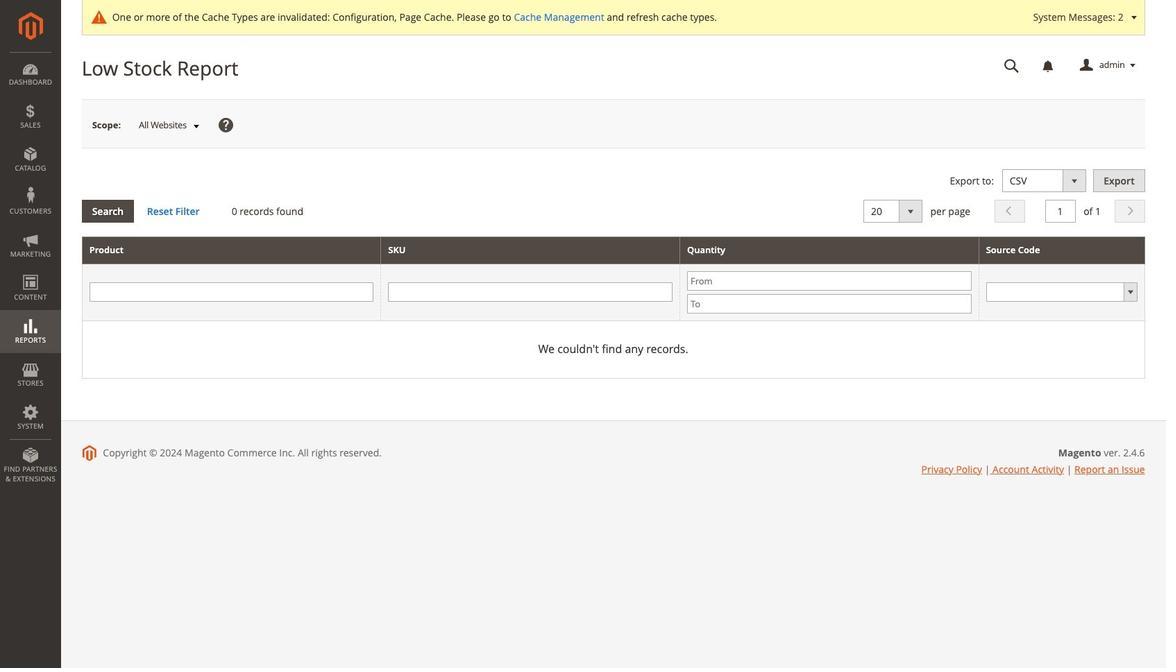 Task type: locate. For each thing, give the bounding box(es) containing it.
None text field
[[995, 53, 1030, 78], [389, 283, 673, 302], [995, 53, 1030, 78], [389, 283, 673, 302]]

To text field
[[688, 294, 972, 314]]

menu bar
[[0, 52, 61, 491]]

magento admin panel image
[[18, 12, 43, 40]]

None text field
[[1046, 200, 1076, 223], [89, 283, 374, 302], [1046, 200, 1076, 223], [89, 283, 374, 302]]



Task type: describe. For each thing, give the bounding box(es) containing it.
From text field
[[688, 272, 972, 291]]



